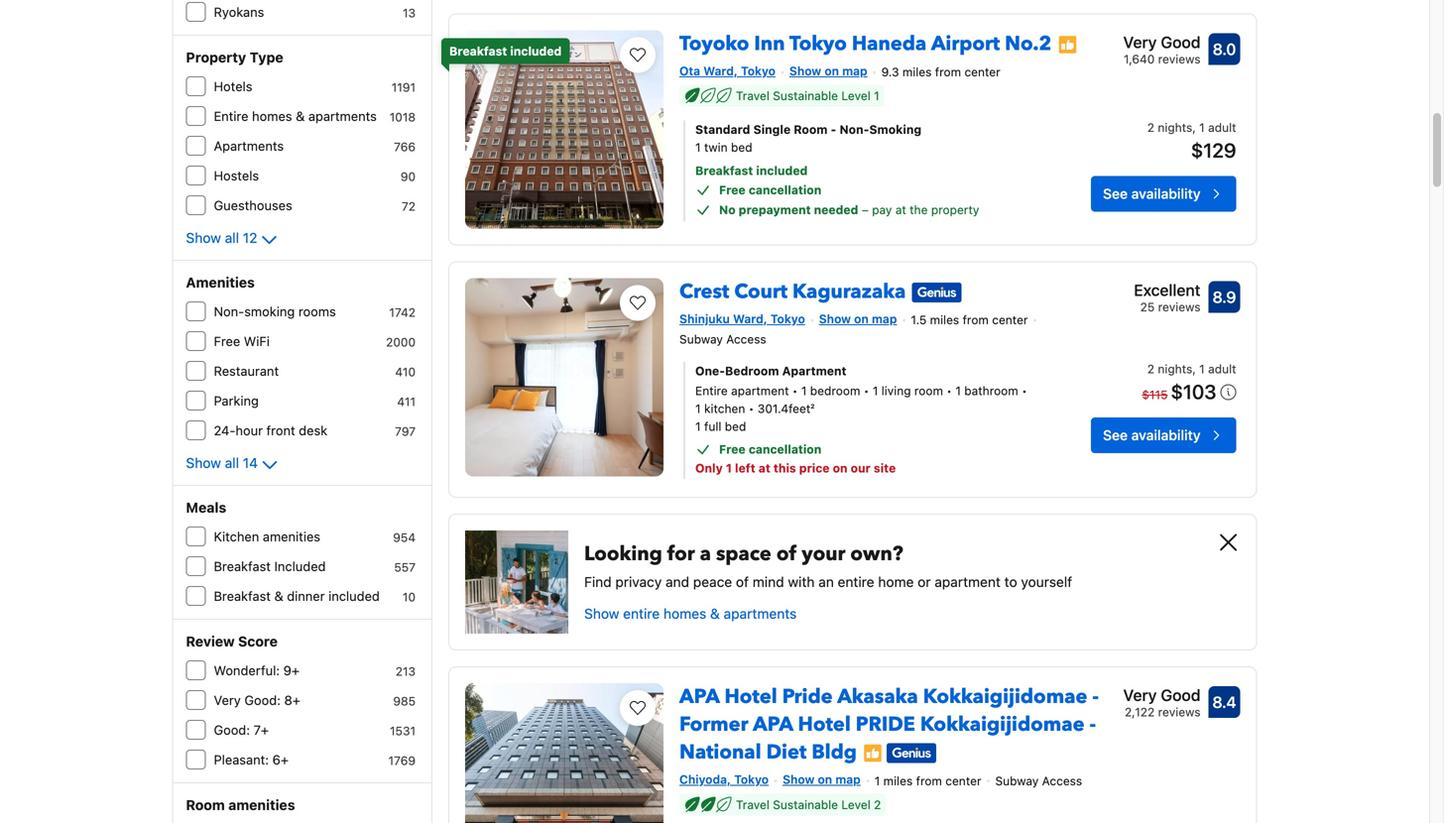 Task type: vqa. For each thing, say whether or not it's contained in the screenshot.


Task type: locate. For each thing, give the bounding box(es) containing it.
amenities
[[263, 529, 321, 544], [228, 797, 295, 814]]

all left 12
[[225, 230, 239, 246]]

hostels
[[214, 168, 259, 183]]

0 vertical spatial amenities
[[263, 529, 321, 544]]

1 down pride
[[875, 774, 880, 788]]

show left 12
[[186, 230, 221, 246]]

2 all from the top
[[225, 455, 239, 471]]

apartments left 1018
[[308, 109, 377, 124]]

former
[[680, 711, 749, 739]]

0 horizontal spatial apa
[[680, 684, 720, 711]]

1 vertical spatial adult
[[1208, 362, 1237, 376]]

smoking
[[870, 123, 922, 137]]

, inside 2 nights , 1 adult $129
[[1193, 121, 1196, 135]]

map down toyoko inn tokyo haneda airport no.2
[[842, 64, 868, 78]]

ward,
[[704, 64, 738, 78], [733, 312, 768, 326]]

2 vertical spatial from
[[916, 774, 942, 788]]

3 reviews from the top
[[1158, 705, 1201, 719]]

90
[[401, 170, 416, 184]]

non-
[[840, 123, 870, 137], [214, 304, 244, 319]]

kitchen
[[214, 529, 259, 544]]

at right left
[[759, 461, 771, 475]]

apartment inside entire apartment • 1 bedroom • 1 living room • 1 bathroom • 1 kitchen • 301.4feet² 1 full bed
[[731, 384, 789, 398]]

map left 1.5
[[872, 312, 897, 326]]

bedroom
[[725, 364, 779, 378]]

adult inside 2 nights , 1 adult $129
[[1208, 121, 1237, 135]]

1 vertical spatial included
[[756, 164, 808, 178]]

2 for 2 nights , 1 adult
[[1148, 362, 1155, 376]]

dinner
[[287, 589, 325, 604]]

very good element
[[1124, 30, 1201, 54], [1124, 684, 1201, 707]]

room amenities
[[186, 797, 295, 814]]

1 vertical spatial entire
[[696, 384, 728, 398]]

tokyo inside toyoko inn tokyo haneda airport no.2 'link'
[[790, 30, 847, 57]]

1 vertical spatial kokkaigijidomae
[[920, 711, 1085, 739]]

very inside very good 2,122 reviews
[[1124, 686, 1157, 705]]

cancellation
[[749, 183, 822, 197], [749, 443, 822, 456]]

bed right twin
[[731, 141, 753, 154]]

7+
[[254, 723, 269, 738]]

1 vertical spatial access
[[1042, 774, 1082, 788]]

airport
[[931, 30, 1000, 57]]

nights for 2 nights , 1 adult
[[1158, 362, 1193, 376]]

2 see availability link from the top
[[1091, 418, 1237, 453]]

level up standard single room - non-smoking link
[[842, 89, 871, 103]]

miles down apa hotel pride akasaka kokkaigijidomae - former apa hotel pride kokkaigijidomae - national diet bldg at the bottom
[[884, 774, 913, 788]]

adult for 2 nights , 1 adult $129
[[1208, 121, 1237, 135]]

1 right room on the top of page
[[956, 384, 961, 398]]

bedroom
[[810, 384, 861, 398]]

0 vertical spatial non-
[[840, 123, 870, 137]]

very good element for -
[[1124, 684, 1201, 707]]

map for tokyo
[[842, 64, 868, 78]]

0 vertical spatial availability
[[1132, 186, 1201, 202]]

1 vertical spatial see availability link
[[1091, 418, 1237, 453]]

2000
[[386, 335, 416, 349]]

type
[[250, 49, 283, 65]]

0 vertical spatial see availability
[[1103, 186, 1201, 202]]

apartment inside "looking for a space of your own? find privacy and peace of mind with an entire home or apartment to yourself"
[[935, 574, 1001, 590]]

1 vertical spatial see availability
[[1103, 427, 1201, 443]]

1 vertical spatial see
[[1103, 427, 1128, 443]]

0 horizontal spatial &
[[274, 589, 283, 604]]

room
[[915, 384, 943, 398]]

1 reviews from the top
[[1158, 52, 1201, 66]]

reviews right 2,122
[[1158, 705, 1201, 719]]

center down airport
[[965, 65, 1001, 79]]

review
[[186, 633, 235, 650]]

on down bldg
[[818, 773, 833, 787]]

our
[[851, 461, 871, 475]]

1 see from the top
[[1103, 186, 1128, 202]]

breakfast
[[449, 44, 507, 58], [696, 164, 753, 178], [214, 559, 271, 574], [214, 589, 271, 604]]

0 horizontal spatial apartments
[[308, 109, 377, 124]]

miles right 1.5
[[930, 313, 960, 327]]

1 sustainable from the top
[[773, 89, 838, 103]]

1 vertical spatial 2
[[1148, 362, 1155, 376]]

entire down the hotels
[[214, 109, 249, 124]]

center
[[965, 65, 1001, 79], [992, 313, 1028, 327], [946, 774, 982, 788]]

very good element left 8.4
[[1124, 684, 1201, 707]]

very inside very good 1,640 reviews
[[1124, 33, 1157, 51]]

see availability link down $115
[[1091, 418, 1237, 453]]

0 vertical spatial sustainable
[[773, 89, 838, 103]]

1 see availability from the top
[[1103, 186, 1201, 202]]

only 1 left at this price on our site
[[696, 461, 896, 475]]

all inside 'dropdown button'
[[225, 455, 239, 471]]

good inside very good 2,122 reviews
[[1161, 686, 1201, 705]]

1 vertical spatial amenities
[[228, 797, 295, 814]]

at
[[896, 203, 907, 217], [759, 461, 771, 475]]

2 vertical spatial map
[[836, 773, 861, 787]]

1 vertical spatial level
[[842, 798, 871, 812]]

0 vertical spatial reviews
[[1158, 52, 1201, 66]]

homes down and
[[664, 606, 707, 622]]

on down kagurazaka
[[854, 312, 869, 326]]

2 very good element from the top
[[1124, 684, 1201, 707]]

1 horizontal spatial apartments
[[724, 606, 797, 622]]

nights up $103
[[1158, 362, 1193, 376]]

subway
[[680, 332, 723, 346], [996, 774, 1039, 788]]

miles for kokkaigijidomae
[[884, 774, 913, 788]]

0 vertical spatial miles
[[903, 65, 932, 79]]

• right kitchen
[[749, 402, 754, 416]]

show on map for tokyo
[[790, 64, 868, 78]]

availability for crest court kagurazaka
[[1132, 427, 1201, 443]]

2 vertical spatial center
[[946, 774, 982, 788]]

2 horizontal spatial included
[[756, 164, 808, 178]]

2 availability from the top
[[1132, 427, 1201, 443]]

72
[[402, 199, 416, 213]]

very up 2,122
[[1124, 686, 1157, 705]]

national
[[680, 739, 762, 766]]

1 vertical spatial cancellation
[[749, 443, 822, 456]]

0 horizontal spatial subway
[[680, 332, 723, 346]]

2 see from the top
[[1103, 427, 1128, 443]]

1 horizontal spatial subway
[[996, 774, 1039, 788]]

1 horizontal spatial entire
[[838, 574, 875, 590]]

apartment
[[782, 364, 847, 378]]

1 horizontal spatial hotel
[[798, 711, 851, 739]]

0 horizontal spatial entire
[[623, 606, 660, 622]]

2 inside 2 nights , 1 adult $129
[[1148, 121, 1155, 135]]

see for toyoko inn tokyo haneda airport no.2
[[1103, 186, 1128, 202]]

scored 8.0 element
[[1209, 33, 1241, 65]]

entire homes & apartments
[[214, 109, 377, 124]]

good inside very good 1,640 reviews
[[1161, 33, 1201, 51]]

2 vertical spatial 2
[[874, 798, 881, 812]]

non- down amenities
[[214, 304, 244, 319]]

from down apa hotel pride akasaka kokkaigijidomae - former apa hotel pride kokkaigijidomae - national diet bldg at the bottom
[[916, 774, 942, 788]]

included
[[510, 44, 562, 58], [756, 164, 808, 178], [329, 589, 380, 604]]

1 vertical spatial of
[[736, 574, 749, 590]]

crest court kagurazaka link
[[680, 270, 906, 305]]

1018
[[390, 110, 416, 124]]

1 horizontal spatial entire
[[696, 384, 728, 398]]

excellent element
[[1134, 278, 1201, 302]]

apa up former
[[680, 684, 720, 711]]

1 , from the top
[[1193, 121, 1196, 135]]

show down 24-
[[186, 455, 221, 471]]

pleasant: 6+
[[214, 753, 289, 767]]

show inside 'dropdown button'
[[186, 455, 221, 471]]

1 vertical spatial availability
[[1132, 427, 1201, 443]]

amenities for room amenities
[[228, 797, 295, 814]]

0 vertical spatial access
[[726, 332, 767, 346]]

1 vertical spatial subway
[[996, 774, 1039, 788]]

reviews inside very good 1,640 reviews
[[1158, 52, 1201, 66]]

0 vertical spatial of
[[777, 541, 797, 568]]

show up travel sustainable level 1
[[790, 64, 822, 78]]

from inside '1.5 miles from center subway access'
[[963, 313, 989, 327]]

see availability link down 2 nights , 1 adult $129
[[1091, 176, 1237, 212]]

center up bathroom
[[992, 313, 1028, 327]]

1 vertical spatial room
[[186, 797, 225, 814]]

• right bathroom
[[1022, 384, 1028, 398]]

entire apartment • 1 bedroom • 1 living room • 1 bathroom • 1 kitchen • 301.4feet² 1 full bed
[[696, 384, 1028, 434]]

0 vertical spatial apartment
[[731, 384, 789, 398]]

property
[[931, 203, 980, 217]]

adult
[[1208, 121, 1237, 135], [1208, 362, 1237, 376]]

level down bldg
[[842, 798, 871, 812]]

nights inside 2 nights , 1 adult $129
[[1158, 121, 1193, 135]]

bed inside entire apartment • 1 bedroom • 1 living room • 1 bathroom • 1 kitchen • 301.4feet² 1 full bed
[[725, 420, 746, 434]]

show down find
[[584, 606, 620, 622]]

genius discounts available at this property. image
[[912, 283, 962, 303], [912, 283, 962, 303], [887, 744, 936, 764], [887, 744, 936, 764]]

from
[[935, 65, 961, 79], [963, 313, 989, 327], [916, 774, 942, 788]]

availability down $115
[[1132, 427, 1201, 443]]

breakfast for breakfast & dinner included
[[214, 589, 271, 604]]

1 see availability link from the top
[[1091, 176, 1237, 212]]

0 vertical spatial 2
[[1148, 121, 1155, 135]]

entire for entire homes & apartments
[[214, 109, 249, 124]]

sustainable for pride
[[773, 798, 838, 812]]

all inside dropdown button
[[225, 230, 239, 246]]

1 vertical spatial at
[[759, 461, 771, 475]]

entire down one-
[[696, 384, 728, 398]]

10
[[403, 590, 416, 604]]

0 vertical spatial homes
[[252, 109, 292, 124]]

1 horizontal spatial of
[[777, 541, 797, 568]]

reviews right 1,640
[[1158, 52, 1201, 66]]

non- down travel sustainable level 1
[[840, 123, 870, 137]]

0 vertical spatial ward,
[[704, 64, 738, 78]]

site
[[874, 461, 896, 475]]

1 all from the top
[[225, 230, 239, 246]]

non-smoking rooms
[[214, 304, 336, 319]]

amenities up the included
[[263, 529, 321, 544]]

2 adult from the top
[[1208, 362, 1237, 376]]

0 horizontal spatial apartment
[[731, 384, 789, 398]]

reviews down excellent
[[1158, 300, 1201, 314]]

show down kagurazaka
[[819, 312, 851, 326]]

see availability link
[[1091, 176, 1237, 212], [1091, 418, 1237, 453]]

entire inside button
[[623, 606, 660, 622]]

0 horizontal spatial non-
[[214, 304, 244, 319]]

good
[[1161, 33, 1201, 51], [1161, 686, 1201, 705]]

2 good from the top
[[1161, 686, 1201, 705]]

2 horizontal spatial &
[[710, 606, 720, 622]]

2 vertical spatial reviews
[[1158, 705, 1201, 719]]

apartments down mind
[[724, 606, 797, 622]]

show on map for kagurazaka
[[819, 312, 897, 326]]

at left the
[[896, 203, 907, 217]]

985
[[393, 694, 416, 708]]

1 availability from the top
[[1132, 186, 1201, 202]]

free up left
[[719, 443, 746, 456]]

1 up $103
[[1200, 362, 1205, 376]]

show entire homes & apartments button
[[584, 604, 797, 624]]

amenities
[[186, 274, 255, 291]]

very good: 8+
[[214, 693, 300, 708]]

0 vertical spatial travel
[[736, 89, 770, 103]]

find
[[584, 574, 612, 590]]

1 vertical spatial map
[[872, 312, 897, 326]]

nights up $129
[[1158, 121, 1193, 135]]

9.3
[[882, 65, 899, 79]]

good: left 8+
[[244, 693, 281, 708]]

1 vertical spatial non-
[[214, 304, 244, 319]]

on up travel sustainable level 1
[[825, 64, 839, 78]]

good: left 7+
[[214, 723, 250, 738]]

301.4feet²
[[758, 402, 815, 416]]

hotel up bldg
[[798, 711, 851, 739]]

show on map up the travel sustainable level 2
[[783, 773, 861, 787]]

show on map down kagurazaka
[[819, 312, 897, 326]]

1 vertical spatial sustainable
[[773, 798, 838, 812]]

bed inside 1 twin bed breakfast included
[[731, 141, 753, 154]]

0 vertical spatial adult
[[1208, 121, 1237, 135]]

breakfast inside 1 twin bed breakfast included
[[696, 164, 753, 178]]

, up $129
[[1193, 121, 1196, 135]]

410
[[395, 365, 416, 379]]

good:
[[244, 693, 281, 708], [214, 723, 250, 738]]

of up the with
[[777, 541, 797, 568]]

1 left twin
[[696, 141, 701, 154]]

good left scored 8.4 element
[[1161, 686, 1201, 705]]

miles right the 9.3
[[903, 65, 932, 79]]

1 vertical spatial free cancellation
[[719, 443, 822, 456]]

tokyo down inn
[[741, 64, 776, 78]]

1 vertical spatial all
[[225, 455, 239, 471]]

1 vertical spatial from
[[963, 313, 989, 327]]

room down travel sustainable level 1
[[794, 123, 828, 137]]

amenities down pleasant: 6+
[[228, 797, 295, 814]]

this property is part of our preferred partner program. it's committed to providing excellent service and good value. it'll pay us a higher commission if you make a booking. image
[[1058, 35, 1078, 55], [1058, 35, 1078, 55]]

on for pride
[[818, 773, 833, 787]]

crest court kagurazaka image
[[465, 278, 664, 477]]

2 travel from the top
[[736, 798, 770, 812]]

entire right an
[[838, 574, 875, 590]]

1 up standard single room - non-smoking link
[[874, 89, 880, 103]]

subway right 1 miles from center
[[996, 774, 1039, 788]]

13
[[403, 6, 416, 20]]

on for tokyo
[[825, 64, 839, 78]]

travel for inn
[[736, 89, 770, 103]]

see for crest court kagurazaka
[[1103, 427, 1128, 443]]

0 vertical spatial entire
[[838, 574, 875, 590]]

0 vertical spatial see
[[1103, 186, 1128, 202]]

1 very good element from the top
[[1124, 30, 1201, 54]]

free left wifi
[[214, 334, 240, 349]]

14
[[243, 455, 258, 471]]

2 vertical spatial miles
[[884, 774, 913, 788]]

nights for 2 nights , 1 adult $129
[[1158, 121, 1193, 135]]

1 cancellation from the top
[[749, 183, 822, 197]]

1 left left
[[726, 461, 732, 475]]

free cancellation up this
[[719, 443, 822, 456]]

1 good from the top
[[1161, 33, 1201, 51]]

0 horizontal spatial at
[[759, 461, 771, 475]]

1 level from the top
[[842, 89, 871, 103]]

2 down 1,640
[[1148, 121, 1155, 135]]

free up no
[[719, 183, 746, 197]]

kitchen amenities
[[214, 529, 321, 544]]

amenities for kitchen amenities
[[263, 529, 321, 544]]

entire
[[214, 109, 249, 124], [696, 384, 728, 398]]

2 nights , 1 adult $129
[[1148, 121, 1237, 162]]

2 vertical spatial -
[[1090, 711, 1096, 739]]

reviews for no.2
[[1158, 52, 1201, 66]]

1 vertical spatial bed
[[725, 420, 746, 434]]

bathroom
[[965, 384, 1019, 398]]

2 up $115
[[1148, 362, 1155, 376]]

0 horizontal spatial access
[[726, 332, 767, 346]]

for
[[667, 541, 695, 568]]

twin
[[704, 141, 728, 154]]

travel
[[736, 89, 770, 103], [736, 798, 770, 812]]

0 vertical spatial at
[[896, 203, 907, 217]]

hotel
[[725, 684, 778, 711], [798, 711, 851, 739]]

all for 12
[[225, 230, 239, 246]]

pride
[[856, 711, 916, 739]]

0 vertical spatial subway
[[680, 332, 723, 346]]

bldg
[[812, 739, 857, 766]]

2 sustainable from the top
[[773, 798, 838, 812]]

1 horizontal spatial included
[[510, 44, 562, 58]]

miles inside '1.5 miles from center subway access'
[[930, 313, 960, 327]]

0 vertical spatial see availability link
[[1091, 176, 1237, 212]]

all
[[225, 230, 239, 246], [225, 455, 239, 471]]

this property is part of our preferred partner program. it's committed to providing excellent service and good value. it'll pay us a higher commission if you make a booking. image
[[863, 744, 883, 764], [863, 744, 883, 764]]

0 vertical spatial nights
[[1158, 121, 1193, 135]]

apartment left to
[[935, 574, 1001, 590]]

2 see availability from the top
[[1103, 427, 1201, 443]]

entire inside entire apartment • 1 bedroom • 1 living room • 1 bathroom • 1 kitchen • 301.4feet² 1 full bed
[[696, 384, 728, 398]]

very up 1,640
[[1124, 33, 1157, 51]]

6+
[[273, 753, 289, 767]]

0 vertical spatial free cancellation
[[719, 183, 822, 197]]

0 vertical spatial very good element
[[1124, 30, 1201, 54]]

-
[[831, 123, 837, 137], [1093, 684, 1099, 711], [1090, 711, 1096, 739]]

availability for toyoko inn tokyo haneda airport no.2
[[1132, 186, 1201, 202]]

all left 14
[[225, 455, 239, 471]]

tokyo for ota
[[741, 64, 776, 78]]

tokyo down crest court kagurazaka
[[771, 312, 805, 326]]

tokyo for toyoko
[[790, 30, 847, 57]]

adult up $129
[[1208, 121, 1237, 135]]

scored 8.4 element
[[1209, 687, 1241, 718]]

map
[[842, 64, 868, 78], [872, 312, 897, 326], [836, 773, 861, 787]]

very good 2,122 reviews
[[1124, 686, 1201, 719]]

free cancellation up the prepayment
[[719, 183, 822, 197]]

of left mind
[[736, 574, 749, 590]]

2 vertical spatial show on map
[[783, 773, 861, 787]]

1 vertical spatial ward,
[[733, 312, 768, 326]]

show on map
[[790, 64, 868, 78], [819, 312, 897, 326], [783, 773, 861, 787]]

sustainable for tokyo
[[773, 89, 838, 103]]

ward, for toyoko
[[704, 64, 738, 78]]

see availability down $115
[[1103, 427, 1201, 443]]

0 vertical spatial center
[[965, 65, 1001, 79]]

0 vertical spatial cancellation
[[749, 183, 822, 197]]

homes inside show entire homes & apartments button
[[664, 606, 707, 622]]

1 vertical spatial apa
[[753, 711, 793, 739]]

from right 1.5
[[963, 313, 989, 327]]

213
[[396, 665, 416, 679]]

very good element left 8.0
[[1124, 30, 1201, 54]]

1 vertical spatial nights
[[1158, 362, 1193, 376]]

2 nights from the top
[[1158, 362, 1193, 376]]

0 vertical spatial ,
[[1193, 121, 1196, 135]]

entire inside "looking for a space of your own? find privacy and peace of mind with an entire home or apartment to yourself"
[[838, 574, 875, 590]]

ward, down court
[[733, 312, 768, 326]]

with
[[788, 574, 815, 590]]

2 , from the top
[[1193, 362, 1196, 376]]

1 vertical spatial miles
[[930, 313, 960, 327]]

free
[[719, 183, 746, 197], [214, 334, 240, 349], [719, 443, 746, 456]]

show inside dropdown button
[[186, 230, 221, 246]]

1 up $129
[[1200, 121, 1205, 135]]

1.5
[[911, 313, 927, 327]]

travel sustainable level 2
[[736, 798, 881, 812]]

breakfast for breakfast included
[[449, 44, 507, 58]]

tokyo right inn
[[790, 30, 847, 57]]

1 horizontal spatial homes
[[664, 606, 707, 622]]

apa up diet
[[753, 711, 793, 739]]

adult up $103
[[1208, 362, 1237, 376]]

availability down 2 nights , 1 adult $129
[[1132, 186, 1201, 202]]

2 level from the top
[[842, 798, 871, 812]]

1 horizontal spatial &
[[296, 109, 305, 124]]

1 nights from the top
[[1158, 121, 1193, 135]]

bed down kitchen
[[725, 420, 746, 434]]

2 vertical spatial &
[[710, 606, 720, 622]]

excellent 25 reviews
[[1134, 281, 1201, 314]]

very good element for no.2
[[1124, 30, 1201, 54]]

1 horizontal spatial apa
[[753, 711, 793, 739]]

1 vertical spatial homes
[[664, 606, 707, 622]]

, for 2 nights , 1 adult
[[1193, 362, 1196, 376]]

1 vertical spatial entire
[[623, 606, 660, 622]]

sustainable up standard single room - non-smoking
[[773, 89, 838, 103]]

1 travel from the top
[[736, 89, 770, 103]]

0 vertical spatial -
[[831, 123, 837, 137]]

good left 8.0
[[1161, 33, 1201, 51]]

availability
[[1132, 186, 1201, 202], [1132, 427, 1201, 443]]

travel down "chiyoda, tokyo" at the bottom
[[736, 798, 770, 812]]

sustainable down diet
[[773, 798, 838, 812]]

1 free cancellation from the top
[[719, 183, 822, 197]]

reviews
[[1158, 52, 1201, 66], [1158, 300, 1201, 314], [1158, 705, 1201, 719]]

ward, for crest
[[733, 312, 768, 326]]

,
[[1193, 121, 1196, 135], [1193, 362, 1196, 376]]

0 vertical spatial bed
[[731, 141, 753, 154]]

1 adult from the top
[[1208, 121, 1237, 135]]

show on map up travel sustainable level 1
[[790, 64, 868, 78]]

tokyo down national
[[734, 773, 769, 787]]

looking
[[584, 541, 663, 568]]

toyoko inn tokyo haneda airport no.2 link
[[680, 22, 1052, 57]]

toyoko
[[680, 30, 749, 57]]

room down the pleasant:
[[186, 797, 225, 814]]

center left subway access on the right of the page
[[946, 774, 982, 788]]

$129
[[1191, 139, 1237, 162]]

0 vertical spatial good
[[1161, 33, 1201, 51]]

2 reviews from the top
[[1158, 300, 1201, 314]]

reviews inside very good 2,122 reviews
[[1158, 705, 1201, 719]]

0 horizontal spatial entire
[[214, 109, 249, 124]]



Task type: describe. For each thing, give the bounding box(es) containing it.
left
[[735, 461, 756, 475]]

one-bedroom apartment
[[696, 364, 847, 378]]

0 horizontal spatial homes
[[252, 109, 292, 124]]

• right room on the top of page
[[947, 384, 952, 398]]

2 free cancellation from the top
[[719, 443, 822, 456]]

apa hotel pride akasaka kokkaigijidomae - former apa hotel pride kokkaigijidomae - national diet bldg
[[680, 684, 1099, 766]]

toyoko inn tokyo haneda airport no.2 image
[[465, 30, 664, 229]]

2 for 2 nights , 1 adult $129
[[1148, 121, 1155, 135]]

1 horizontal spatial non-
[[840, 123, 870, 137]]

1 left living
[[873, 384, 878, 398]]

to
[[1005, 574, 1018, 590]]

single
[[754, 123, 791, 137]]

see availability link for crest court kagurazaka
[[1091, 418, 1237, 453]]

8.0
[[1213, 40, 1237, 58]]

wifi
[[244, 334, 270, 349]]

a
[[700, 541, 711, 568]]

797
[[395, 425, 416, 439]]

ota
[[680, 64, 700, 78]]

apartments inside button
[[724, 606, 797, 622]]

smoking
[[244, 304, 295, 319]]

an
[[819, 574, 834, 590]]

–
[[862, 203, 869, 217]]

only
[[696, 461, 723, 475]]

no
[[719, 203, 736, 217]]

level for akasaka
[[842, 798, 871, 812]]

score
[[238, 633, 278, 650]]

• up 301.4feet²
[[792, 384, 798, 398]]

center for kokkaigijidomae
[[946, 774, 982, 788]]

privacy
[[616, 574, 662, 590]]

all for 14
[[225, 455, 239, 471]]

2 nights , 1 adult
[[1148, 362, 1237, 376]]

954
[[393, 531, 416, 545]]

map for kagurazaka
[[872, 312, 897, 326]]

pay
[[872, 203, 892, 217]]

adult for 2 nights , 1 adult
[[1208, 362, 1237, 376]]

show up the travel sustainable level 2
[[783, 773, 815, 787]]

no prepayment needed – pay at the property
[[719, 203, 980, 217]]

1191
[[392, 80, 416, 94]]

, for 2 nights , 1 adult $129
[[1193, 121, 1196, 135]]

very up good: 7+ on the bottom left of page
[[214, 693, 241, 708]]

1 vertical spatial &
[[274, 589, 283, 604]]

1 vertical spatial hotel
[[798, 711, 851, 739]]

2 cancellation from the top
[[749, 443, 822, 456]]

1.5 miles from center subway access
[[680, 313, 1028, 346]]

the
[[910, 203, 928, 217]]

0 vertical spatial apa
[[680, 684, 720, 711]]

1 inside 2 nights , 1 adult $129
[[1200, 121, 1205, 135]]

8.9
[[1213, 288, 1237, 306]]

2 vertical spatial free
[[719, 443, 746, 456]]

1 left kitchen
[[696, 402, 701, 416]]

see availability for toyoko inn tokyo haneda airport no.2
[[1103, 186, 1201, 202]]

this
[[774, 461, 796, 475]]

show all 12
[[186, 230, 257, 246]]

apa hotel pride akasaka kokkaigijidomae - former apa hotel pride kokkaigijidomae - national diet bldg image
[[465, 684, 664, 823]]

show entire homes & apartments
[[584, 606, 797, 622]]

on for kagurazaka
[[854, 312, 869, 326]]

411
[[397, 395, 416, 409]]

1,640
[[1124, 52, 1155, 66]]

1 vertical spatial good:
[[214, 723, 250, 738]]

from for kokkaigijidomae
[[916, 774, 942, 788]]

1 horizontal spatial room
[[794, 123, 828, 137]]

24-hour front desk
[[214, 423, 328, 438]]

full
[[704, 420, 722, 434]]

0 horizontal spatial hotel
[[725, 684, 778, 711]]

24-
[[214, 423, 236, 438]]

miles for airport
[[903, 65, 932, 79]]

0 vertical spatial apartments
[[308, 109, 377, 124]]

from for airport
[[935, 65, 961, 79]]

on left our
[[833, 461, 848, 475]]

center inside '1.5 miles from center subway access'
[[992, 313, 1028, 327]]

- inside standard single room - non-smoking link
[[831, 123, 837, 137]]

very good 1,640 reviews
[[1124, 33, 1201, 66]]

9.3 miles from center
[[882, 65, 1001, 79]]

hotels
[[214, 79, 253, 94]]

pride
[[782, 684, 833, 711]]

apa hotel pride akasaka kokkaigijidomae - former apa hotel pride kokkaigijidomae - national diet bldg link
[[680, 676, 1099, 766]]

see availability for crest court kagurazaka
[[1103, 427, 1201, 443]]

0 vertical spatial included
[[510, 44, 562, 58]]

good for toyoko inn tokyo haneda airport no.2
[[1161, 33, 1201, 51]]

very for no.2
[[1124, 33, 1157, 51]]

free wifi
[[214, 334, 270, 349]]

• down one-bedroom apartment link
[[864, 384, 870, 398]]

travel for hotel
[[736, 798, 770, 812]]

reviews inside excellent 25 reviews
[[1158, 300, 1201, 314]]

show all 14
[[186, 455, 258, 471]]

one-
[[696, 364, 725, 378]]

scored 8.9 element
[[1209, 281, 1241, 313]]

shinjuku ward, tokyo
[[680, 312, 805, 326]]

and
[[666, 574, 690, 590]]

1 vertical spatial -
[[1093, 684, 1099, 711]]

breakfast for breakfast included
[[214, 559, 271, 574]]

map for pride
[[836, 773, 861, 787]]

557
[[394, 561, 416, 574]]

1 vertical spatial free
[[214, 334, 240, 349]]

looking for a space of your own? find privacy and peace of mind with an entire home or apartment to yourself
[[584, 541, 1073, 590]]

court
[[734, 278, 788, 305]]

kitchen
[[704, 402, 745, 416]]

review score
[[186, 633, 278, 650]]

access inside '1.5 miles from center subway access'
[[726, 332, 767, 346]]

home
[[878, 574, 914, 590]]

included inside 1 twin bed breakfast included
[[756, 164, 808, 178]]

very for -
[[1124, 686, 1157, 705]]

766
[[394, 140, 416, 154]]

reviews for -
[[1158, 705, 1201, 719]]

tokyo for shinjuku
[[771, 312, 805, 326]]

needed
[[814, 203, 859, 217]]

guesthouses
[[214, 198, 292, 213]]

chiyoda, tokyo
[[680, 773, 769, 787]]

& inside show entire homes & apartments button
[[710, 606, 720, 622]]

0 vertical spatial good:
[[244, 693, 281, 708]]

show all 12 button
[[186, 228, 281, 252]]

good for apa hotel pride akasaka kokkaigijidomae - former apa hotel pride kokkaigijidomae - national diet bldg
[[1161, 686, 1201, 705]]

show on map for pride
[[783, 773, 861, 787]]

0 vertical spatial &
[[296, 109, 305, 124]]

level for haneda
[[842, 89, 871, 103]]

$103
[[1171, 380, 1217, 403]]

property
[[186, 49, 246, 65]]

0 vertical spatial kokkaigijidomae
[[923, 684, 1088, 711]]

2 vertical spatial included
[[329, 589, 380, 604]]

1 inside 1 twin bed breakfast included
[[696, 141, 701, 154]]

12
[[243, 230, 257, 246]]

your
[[802, 541, 846, 568]]

no.2
[[1005, 30, 1052, 57]]

parking
[[214, 393, 259, 408]]

diet
[[766, 739, 807, 766]]

show inside button
[[584, 606, 620, 622]]

hour
[[236, 423, 263, 438]]

or
[[918, 574, 931, 590]]

1742
[[389, 306, 416, 319]]

1 down apartment
[[801, 384, 807, 398]]

peace
[[693, 574, 732, 590]]

yourself
[[1021, 574, 1073, 590]]

inn
[[754, 30, 785, 57]]

ota ward, tokyo
[[680, 64, 776, 78]]

0 vertical spatial free
[[719, 183, 746, 197]]

1 miles from center
[[875, 774, 982, 788]]

chiyoda,
[[680, 773, 731, 787]]

subway inside '1.5 miles from center subway access'
[[680, 332, 723, 346]]

kagurazaka
[[793, 278, 906, 305]]

looking for a space of your own? image
[[465, 531, 569, 634]]

see availability link for toyoko inn tokyo haneda airport no.2
[[1091, 176, 1237, 212]]

haneda
[[852, 30, 927, 57]]

1 horizontal spatial at
[[896, 203, 907, 217]]

pleasant:
[[214, 753, 269, 767]]

entire for entire apartment • 1 bedroom • 1 living room • 1 bathroom • 1 kitchen • 301.4feet² 1 full bed
[[696, 384, 728, 398]]

1 left full
[[696, 420, 701, 434]]

standard
[[696, 123, 751, 137]]

center for airport
[[965, 65, 1001, 79]]

standard single room - non-smoking
[[696, 123, 922, 137]]

mind
[[753, 574, 784, 590]]



